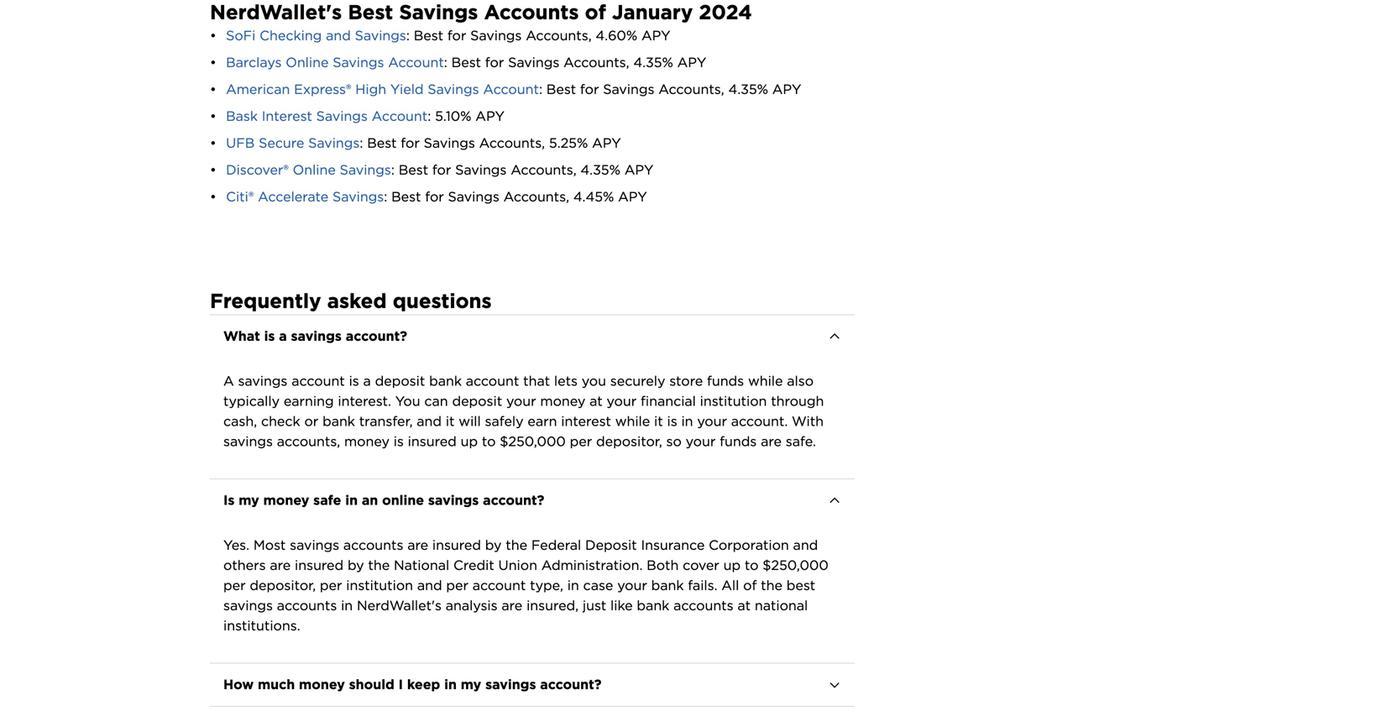 Task type: describe. For each thing, give the bounding box(es) containing it.
account for : best for savings accounts, 4.35% apy
[[388, 54, 444, 71]]

depositor, inside a savings account is a deposit bank account that lets you securely store funds while also typically earning interest. you can deposit your money at your financial institution through cash, check or bank transfer, and it will safely earn interest while it is in your account. with savings accounts, money is insured up to $250,000 per depositor, so your funds are safe.
[[596, 433, 662, 450]]

so
[[666, 433, 682, 450]]

are inside a savings account is a deposit bank account that lets you securely store funds while also typically earning interest. you can deposit your money at your financial institution through cash, check or bank transfer, and it will safely earn interest while it is in your account. with savings accounts, money is insured up to $250,000 per depositor, so your funds are safe.
[[761, 433, 782, 450]]

american express® high yield savings account link
[[226, 81, 539, 98]]

asked
[[327, 289, 387, 313]]

is up interest.
[[349, 373, 359, 389]]

0 vertical spatial while
[[748, 373, 783, 389]]

a savings account is a deposit bank account that lets you securely store funds while also typically earning interest. you can deposit your money at your financial institution through cash, check or bank transfer, and it will safely earn interest while it is in your account. with savings accounts, money is insured up to $250,000 per depositor, so your funds are safe.
[[223, 373, 828, 450]]

: up yield
[[406, 27, 410, 44]]

with
[[792, 413, 824, 430]]

through
[[771, 393, 824, 409]]

administration.
[[541, 557, 643, 573]]

in up should
[[341, 597, 353, 614]]

what is a savings account? button
[[210, 315, 855, 358]]

best up 5.25%
[[546, 81, 576, 98]]

up inside a savings account is a deposit bank account that lets you securely store funds while also typically earning interest. you can deposit your money at your financial institution through cash, check or bank transfer, and it will safely earn interest while it is in your account. with savings accounts, money is insured up to $250,000 per depositor, so your funds are safe.
[[461, 433, 478, 450]]

should
[[349, 676, 395, 693]]

your right so at left
[[686, 433, 716, 450]]

of inside yes. most savings accounts are insured by the federal deposit insurance corporation and others are insured by the national credit union administration. both cover up to $250,000 per depositor, per institution and per account type, in case your bank fails. all of the best savings accounts in nerdwallet's analysis are insured, just like bank accounts at national institutions.
[[743, 577, 757, 594]]

1 horizontal spatial accounts
[[343, 537, 403, 553]]

5.10%
[[435, 108, 472, 124]]

insurance
[[641, 537, 705, 553]]

yield
[[390, 81, 424, 98]]

is up so at left
[[667, 413, 677, 430]]

interest.
[[338, 393, 391, 409]]

: down bask interest savings account : 5.10% apy
[[360, 135, 363, 151]]

citi® accelerate savings link
[[226, 189, 384, 205]]

what is a savings account?
[[223, 328, 407, 344]]

0 horizontal spatial by
[[348, 557, 364, 573]]

2024
[[699, 0, 752, 25]]

0 vertical spatial the
[[506, 537, 527, 553]]

cover
[[683, 557, 719, 573]]

2 vertical spatial the
[[761, 577, 783, 594]]

federal
[[531, 537, 581, 553]]

barclays online savings account link
[[226, 54, 444, 71]]

much
[[258, 676, 295, 693]]

both
[[647, 557, 679, 573]]

institutions.
[[223, 618, 300, 634]]

savings up barclays online savings account link on the top
[[355, 27, 406, 44]]

january
[[612, 0, 693, 25]]

can
[[424, 393, 448, 409]]

keep
[[407, 676, 440, 693]]

express®
[[294, 81, 351, 98]]

analysis
[[446, 597, 498, 614]]

for up the citi® accelerate savings : best for savings accounts, 4.45% apy
[[432, 162, 451, 178]]

sofi checking and savings link
[[226, 27, 406, 44]]

union
[[498, 557, 537, 573]]

4.45%
[[573, 189, 614, 205]]

1 vertical spatial account
[[483, 81, 539, 98]]

bank right or
[[322, 413, 355, 430]]

you
[[395, 393, 420, 409]]

all
[[722, 577, 739, 594]]

0 horizontal spatial nerdwallet's
[[210, 0, 342, 25]]

safe
[[313, 492, 341, 509]]

in right keep
[[444, 676, 457, 693]]

account up earning
[[292, 373, 345, 389]]

online
[[382, 492, 424, 509]]

nerdwallet's best savings accounts of january 2024
[[210, 0, 752, 25]]

best up sofi checking and savings link
[[348, 0, 393, 25]]

savings down 'discover® online savings' link
[[333, 189, 384, 205]]

american
[[226, 81, 290, 98]]

best
[[787, 577, 815, 594]]

2 horizontal spatial 4.35%
[[728, 81, 768, 98]]

credit
[[453, 557, 494, 573]]

is inside button
[[264, 328, 275, 344]]

your left account.
[[697, 413, 727, 430]]

are down most
[[270, 557, 291, 573]]

best down bask interest savings account : 5.10% apy
[[367, 135, 397, 151]]

0 vertical spatial by
[[485, 537, 502, 553]]

for up barclays online savings account : best for savings accounts, 4.35% apy
[[447, 27, 466, 44]]

account for : 5.10% apy
[[372, 108, 428, 124]]

ufb
[[226, 135, 255, 151]]

how much money should i keep in my savings account?
[[223, 676, 602, 693]]

high
[[355, 81, 386, 98]]

a
[[223, 373, 234, 389]]

yes. most savings accounts are insured by the federal deposit insurance corporation and others are insured by the national credit union administration. both cover up to $250,000 per depositor, per institution and per account type, in case your bank fails. all of the best savings accounts in nerdwallet's analysis are insured, just like bank accounts at national institutions.
[[223, 537, 833, 634]]

0 vertical spatial funds
[[707, 373, 744, 389]]

account up safely
[[466, 373, 519, 389]]

1 horizontal spatial 4.35%
[[633, 54, 673, 71]]

like
[[610, 597, 633, 614]]

safe.
[[786, 433, 816, 450]]

: down ufb secure savings : best for savings accounts, 5.25% apy at the top left
[[391, 162, 395, 178]]

money down lets
[[540, 393, 586, 409]]

earning
[[284, 393, 334, 409]]

is my money safe in an online savings account? button
[[210, 480, 855, 522]]

how much money should i keep in my savings account? button
[[210, 664, 855, 706]]

secure
[[259, 135, 304, 151]]

yes.
[[223, 537, 249, 553]]

accelerate
[[258, 189, 329, 205]]

1 it from the left
[[446, 413, 455, 430]]

1 vertical spatial while
[[615, 413, 650, 430]]

your down that
[[506, 393, 536, 409]]

also
[[787, 373, 814, 389]]

best down discover® online savings : best for savings accounts, 4.35% apy
[[391, 189, 421, 205]]

5.25%
[[549, 135, 588, 151]]

or
[[304, 413, 318, 430]]

2 vertical spatial 4.35%
[[581, 162, 620, 178]]

sofi checking and savings : best for savings accounts, 4.60% apy
[[226, 27, 671, 44]]

bank down the 'both'
[[651, 577, 684, 594]]

checking
[[260, 27, 322, 44]]

depositor, inside yes. most savings accounts are insured by the federal deposit insurance corporation and others are insured by the national credit union administration. both cover up to $250,000 per depositor, per institution and per account type, in case your bank fails. all of the best savings accounts in nerdwallet's analysis are insured, just like bank accounts at national institutions.
[[250, 577, 316, 594]]

discover®
[[226, 162, 289, 178]]

insured,
[[527, 597, 579, 614]]

is
[[223, 492, 235, 509]]

account inside yes. most savings accounts are insured by the federal deposit insurance corporation and others are insured by the national credit union administration. both cover up to $250,000 per depositor, per institution and per account type, in case your bank fails. all of the best savings accounts in nerdwallet's analysis are insured, just like bank accounts at national institutions.
[[473, 577, 526, 594]]

for up discover® online savings : best for savings accounts, 4.35% apy
[[401, 135, 420, 151]]

for up 5.25%
[[580, 81, 599, 98]]

interest
[[561, 413, 611, 430]]

bank up can
[[429, 373, 462, 389]]

in left an
[[345, 492, 358, 509]]

store
[[669, 373, 703, 389]]

others
[[223, 557, 266, 573]]

for down discover® online savings : best for savings accounts, 4.35% apy
[[425, 189, 444, 205]]

: down sofi checking and savings : best for savings accounts, 4.60% apy
[[444, 54, 447, 71]]

typically
[[223, 393, 280, 409]]

and up the best
[[793, 537, 818, 553]]

your inside yes. most savings accounts are insured by the federal deposit insurance corporation and others are insured by the national credit union administration. both cover up to $250,000 per depositor, per institution and per account type, in case your bank fails. all of the best savings accounts in nerdwallet's analysis are insured, just like bank accounts at national institutions.
[[617, 577, 647, 594]]

institution inside a savings account is a deposit bank account that lets you securely store funds while also typically earning interest. you can deposit your money at your financial institution through cash, check or bank transfer, and it will safely earn interest while it is in your account. with savings accounts, money is insured up to $250,000 per depositor, so your funds are safe.
[[700, 393, 767, 409]]

savings down express®
[[316, 108, 368, 124]]

$250,000 inside a savings account is a deposit bank account that lets you securely store funds while also typically earning interest. you can deposit your money at your financial institution through cash, check or bank transfer, and it will safely earn interest while it is in your account. with savings accounts, money is insured up to $250,000 per depositor, so your funds are safe.
[[500, 433, 566, 450]]

and up barclays online savings account link on the top
[[326, 27, 351, 44]]

0 horizontal spatial deposit
[[375, 373, 425, 389]]

per inside a savings account is a deposit bank account that lets you securely store funds while also typically earning interest. you can deposit your money at your financial institution through cash, check or bank transfer, and it will safely earn interest while it is in your account. with savings accounts, money is insured up to $250,000 per depositor, so your funds are safe.
[[570, 433, 592, 450]]

savings up 5.10%
[[428, 81, 479, 98]]

will
[[459, 413, 481, 430]]

online for barclays
[[286, 54, 329, 71]]

are up national
[[407, 537, 428, 553]]

bask interest savings account link
[[226, 108, 428, 124]]

frequently
[[210, 289, 321, 313]]

savings down discover® online savings : best for savings accounts, 4.35% apy
[[448, 189, 499, 205]]

accounts
[[484, 0, 579, 25]]



Task type: locate. For each thing, give the bounding box(es) containing it.
funds down account.
[[720, 433, 757, 450]]

nerdwallet's inside yes. most savings accounts are insured by the federal deposit insurance corporation and others are insured by the national credit union administration. both cover up to $250,000 per depositor, per institution and per account type, in case your bank fails. all of the best savings accounts in nerdwallet's analysis are insured, just like bank accounts at national institutions.
[[357, 597, 442, 614]]

1 horizontal spatial the
[[506, 537, 527, 553]]

1 vertical spatial insured
[[432, 537, 481, 553]]

0 vertical spatial account?
[[346, 328, 407, 344]]

funds right store
[[707, 373, 744, 389]]

lets
[[554, 373, 578, 389]]

account
[[388, 54, 444, 71], [483, 81, 539, 98], [372, 108, 428, 124]]

1 vertical spatial account?
[[483, 492, 544, 509]]

1 horizontal spatial depositor,
[[596, 433, 662, 450]]

2 it from the left
[[654, 413, 663, 430]]

1 vertical spatial to
[[745, 557, 759, 573]]

0 horizontal spatial the
[[368, 557, 390, 573]]

4.35%
[[633, 54, 673, 71], [728, 81, 768, 98], [581, 162, 620, 178]]

is down 'transfer,'
[[394, 433, 404, 450]]

0 horizontal spatial at
[[590, 393, 603, 409]]

it
[[446, 413, 455, 430], [654, 413, 663, 430]]

insured inside a savings account is a deposit bank account that lets you securely store funds while also typically earning interest. you can deposit your money at your financial institution through cash, check or bank transfer, and it will safely earn interest while it is in your account. with savings accounts, money is insured up to $250,000 per depositor, so your funds are safe.
[[408, 433, 457, 450]]

savings down 4.60%
[[603, 81, 655, 98]]

by up the credit
[[485, 537, 502, 553]]

accounts,
[[277, 433, 340, 450]]

i
[[399, 676, 403, 693]]

1 horizontal spatial nerdwallet's
[[357, 597, 442, 614]]

at inside a savings account is a deposit bank account that lets you securely store funds while also typically earning interest. you can deposit your money at your financial institution through cash, check or bank transfer, and it will safely earn interest while it is in your account. with savings accounts, money is insured up to $250,000 per depositor, so your funds are safe.
[[590, 393, 603, 409]]

accounts down the fails.
[[674, 597, 734, 614]]

2 vertical spatial account?
[[540, 676, 602, 693]]

account down yield
[[372, 108, 428, 124]]

nerdwallet's down national
[[357, 597, 442, 614]]

1 vertical spatial deposit
[[452, 393, 502, 409]]

deposit up will
[[452, 393, 502, 409]]

institution inside yes. most savings accounts are insured by the federal deposit insurance corporation and others are insured by the national credit union administration. both cover up to $250,000 per depositor, per institution and per account type, in case your bank fails. all of the best savings accounts in nerdwallet's analysis are insured, just like bank accounts at national institutions.
[[346, 577, 413, 594]]

your down securely
[[607, 393, 637, 409]]

0 vertical spatial of
[[585, 0, 606, 25]]

the
[[506, 537, 527, 553], [368, 557, 390, 573], [761, 577, 783, 594]]

0 horizontal spatial up
[[461, 433, 478, 450]]

most
[[253, 537, 286, 553]]

0 vertical spatial deposit
[[375, 373, 425, 389]]

institution
[[700, 393, 767, 409], [346, 577, 413, 594]]

for up american express® high yield savings account : best for savings accounts, 4.35% apy
[[485, 54, 504, 71]]

0 vertical spatial up
[[461, 433, 478, 450]]

funds
[[707, 373, 744, 389], [720, 433, 757, 450]]

account? down insured,
[[540, 676, 602, 693]]

transfer,
[[359, 413, 413, 430]]

and down can
[[417, 413, 442, 430]]

savings down 5.10%
[[424, 135, 475, 151]]

cash,
[[223, 413, 257, 430]]

type,
[[530, 577, 563, 594]]

0 horizontal spatial a
[[279, 328, 287, 344]]

savings down nerdwallet's best savings accounts of january 2024
[[470, 27, 522, 44]]

1 vertical spatial the
[[368, 557, 390, 573]]

nerdwallet's up checking
[[210, 0, 342, 25]]

4.35% up 4.45%
[[581, 162, 620, 178]]

0 vertical spatial account
[[388, 54, 444, 71]]

check
[[261, 413, 300, 430]]

money
[[540, 393, 586, 409], [344, 433, 390, 450], [263, 492, 309, 509], [299, 676, 345, 693]]

for
[[447, 27, 466, 44], [485, 54, 504, 71], [580, 81, 599, 98], [401, 135, 420, 151], [432, 162, 451, 178], [425, 189, 444, 205]]

1 vertical spatial at
[[738, 597, 751, 614]]

ufb secure savings : best for savings accounts, 5.25% apy
[[226, 135, 621, 151]]

insured
[[408, 433, 457, 450], [432, 537, 481, 553], [295, 557, 344, 573]]

while down securely
[[615, 413, 650, 430]]

1 vertical spatial my
[[461, 676, 481, 693]]

is my money safe in an online savings account?
[[223, 492, 544, 509]]

1 horizontal spatial up
[[723, 557, 741, 573]]

online for discover®
[[293, 162, 336, 178]]

citi®
[[226, 189, 254, 205]]

1 horizontal spatial by
[[485, 537, 502, 553]]

just
[[583, 597, 606, 614]]

1 horizontal spatial at
[[738, 597, 751, 614]]

1 vertical spatial of
[[743, 577, 757, 594]]

earn
[[528, 413, 557, 430]]

you
[[582, 373, 606, 389]]

it down financial
[[654, 413, 663, 430]]

safely
[[485, 413, 524, 430]]

deposit
[[585, 537, 637, 553]]

savings up the citi® accelerate savings : best for savings accounts, 4.45% apy
[[455, 162, 507, 178]]

1 horizontal spatial institution
[[700, 393, 767, 409]]

0 vertical spatial online
[[286, 54, 329, 71]]

$250,000 inside yes. most savings accounts are insured by the federal deposit insurance corporation and others are insured by the national credit union administration. both cover up to $250,000 per depositor, per institution and per account type, in case your bank fails. all of the best savings accounts in nerdwallet's analysis are insured, just like bank accounts at national institutions.
[[763, 557, 829, 573]]

apy
[[642, 27, 671, 44], [677, 54, 706, 71], [772, 81, 801, 98], [476, 108, 505, 124], [592, 135, 621, 151], [625, 162, 654, 178], [618, 189, 647, 205]]

interest
[[262, 108, 312, 124]]

$250,000 up the best
[[763, 557, 829, 573]]

and down national
[[417, 577, 442, 594]]

0 vertical spatial nerdwallet's
[[210, 0, 342, 25]]

savings up american express® high yield savings account : best for savings accounts, 4.35% apy
[[508, 54, 560, 71]]

account down barclays online savings account : best for savings accounts, 4.35% apy
[[483, 81, 539, 98]]

0 horizontal spatial institution
[[346, 577, 413, 594]]

barclays
[[226, 54, 282, 71]]

: down discover® online savings : best for savings accounts, 4.35% apy
[[384, 189, 387, 205]]

my
[[239, 492, 259, 509], [461, 676, 481, 693]]

barclays online savings account : best for savings accounts, 4.35% apy
[[226, 54, 706, 71]]

deposit
[[375, 373, 425, 389], [452, 393, 502, 409]]

savings up high
[[333, 54, 384, 71]]

financial
[[641, 393, 696, 409]]

insured down safe
[[295, 557, 344, 573]]

citi® accelerate savings : best for savings accounts, 4.45% apy
[[226, 189, 647, 205]]

1 horizontal spatial of
[[743, 577, 757, 594]]

1 horizontal spatial while
[[748, 373, 783, 389]]

savings
[[399, 0, 478, 25], [355, 27, 406, 44], [470, 27, 522, 44], [333, 54, 384, 71], [508, 54, 560, 71], [428, 81, 479, 98], [603, 81, 655, 98], [316, 108, 368, 124], [308, 135, 360, 151], [424, 135, 475, 151], [340, 162, 391, 178], [455, 162, 507, 178], [333, 189, 384, 205], [448, 189, 499, 205]]

account? up the federal
[[483, 492, 544, 509]]

are down account.
[[761, 433, 782, 450]]

at down all
[[738, 597, 751, 614]]

it left will
[[446, 413, 455, 430]]

0 horizontal spatial $250,000
[[500, 433, 566, 450]]

while left also
[[748, 373, 783, 389]]

2 horizontal spatial accounts
[[674, 597, 734, 614]]

insured up the credit
[[432, 537, 481, 553]]

an
[[362, 492, 378, 509]]

0 vertical spatial at
[[590, 393, 603, 409]]

my right keep
[[461, 676, 481, 693]]

frequently asked questions
[[210, 289, 492, 313]]

securely
[[610, 373, 665, 389]]

accounts down an
[[343, 537, 403, 553]]

and inside a savings account is a deposit bank account that lets you securely store funds while also typically earning interest. you can deposit your money at your financial institution through cash, check or bank transfer, and it will safely earn interest while it is in your account. with savings accounts, money is insured up to $250,000 per depositor, so your funds are safe.
[[417, 413, 442, 430]]

what
[[223, 328, 260, 344]]

1 vertical spatial nerdwallet's
[[357, 597, 442, 614]]

0 vertical spatial a
[[279, 328, 287, 344]]

4.60%
[[596, 27, 638, 44]]

0 horizontal spatial my
[[239, 492, 259, 509]]

bank right like
[[637, 597, 669, 614]]

0 horizontal spatial depositor,
[[250, 577, 316, 594]]

corporation
[[709, 537, 789, 553]]

1 horizontal spatial my
[[461, 676, 481, 693]]

nerdwallet's
[[210, 0, 342, 25], [357, 597, 442, 614]]

ufb secure savings link
[[226, 135, 360, 151]]

: left 5.10%
[[428, 108, 431, 124]]

0 horizontal spatial accounts
[[277, 597, 337, 614]]

are right analysis
[[502, 597, 523, 614]]

0 vertical spatial insured
[[408, 433, 457, 450]]

1 vertical spatial by
[[348, 557, 364, 573]]

1 vertical spatial funds
[[720, 433, 757, 450]]

while
[[748, 373, 783, 389], [615, 413, 650, 430]]

0 vertical spatial to
[[482, 433, 496, 450]]

1 vertical spatial $250,000
[[763, 557, 829, 573]]

national
[[755, 597, 808, 614]]

1 vertical spatial a
[[363, 373, 371, 389]]

that
[[523, 373, 550, 389]]

to inside yes. most savings accounts are insured by the federal deposit insurance corporation and others are insured by the national credit union administration. both cover up to $250,000 per depositor, per institution and per account type, in case your bank fails. all of the best savings accounts in nerdwallet's analysis are insured, just like bank accounts at national institutions.
[[745, 557, 759, 573]]

best down ufb secure savings : best for savings accounts, 5.25% apy at the top left
[[399, 162, 428, 178]]

savings up sofi checking and savings : best for savings accounts, 4.60% apy
[[399, 0, 478, 25]]

$250,000 down the earn
[[500, 433, 566, 450]]

in up so at left
[[681, 413, 693, 430]]

up down will
[[461, 433, 478, 450]]

1 horizontal spatial to
[[745, 557, 759, 573]]

0 horizontal spatial 4.35%
[[581, 162, 620, 178]]

bask interest savings account : 5.10% apy
[[226, 108, 505, 124]]

how
[[223, 676, 254, 693]]

0 vertical spatial $250,000
[[500, 433, 566, 450]]

money right the much
[[299, 676, 345, 693]]

1 vertical spatial depositor,
[[250, 577, 316, 594]]

account.
[[731, 413, 788, 430]]

1 vertical spatial up
[[723, 557, 741, 573]]

money down 'transfer,'
[[344, 433, 390, 450]]

1 horizontal spatial it
[[654, 413, 663, 430]]

0 horizontal spatial while
[[615, 413, 650, 430]]

to
[[482, 433, 496, 450], [745, 557, 759, 573]]

0 vertical spatial 4.35%
[[633, 54, 673, 71]]

1 horizontal spatial deposit
[[452, 393, 502, 409]]

2 horizontal spatial the
[[761, 577, 783, 594]]

case
[[583, 577, 613, 594]]

money left safe
[[263, 492, 309, 509]]

by left national
[[348, 557, 364, 573]]

to inside a savings account is a deposit bank account that lets you securely store funds while also typically earning interest. you can deposit your money at your financial institution through cash, check or bank transfer, and it will safely earn interest while it is in your account. with savings accounts, money is insured up to $250,000 per depositor, so your funds are safe.
[[482, 433, 496, 450]]

online down sofi checking and savings link
[[286, 54, 329, 71]]

up inside yes. most savings accounts are insured by the federal deposit insurance corporation and others are insured by the national credit union administration. both cover up to $250,000 per depositor, per institution and per account type, in case your bank fails. all of the best savings accounts in nerdwallet's analysis are insured, just like bank accounts at national institutions.
[[723, 557, 741, 573]]

at inside yes. most savings accounts are insured by the federal deposit insurance corporation and others are insured by the national credit union administration. both cover up to $250,000 per depositor, per institution and per account type, in case your bank fails. all of the best savings accounts in nerdwallet's analysis are insured, just like bank accounts at national institutions.
[[738, 597, 751, 614]]

of
[[585, 0, 606, 25], [743, 577, 757, 594]]

depositor, down most
[[250, 577, 316, 594]]

of right all
[[743, 577, 757, 594]]

4.35% down 4.60%
[[633, 54, 673, 71]]

1 vertical spatial online
[[293, 162, 336, 178]]

accounts
[[343, 537, 403, 553], [277, 597, 337, 614], [674, 597, 734, 614]]

the up union
[[506, 537, 527, 553]]

to down corporation
[[745, 557, 759, 573]]

account? down asked
[[346, 328, 407, 344]]

0 vertical spatial my
[[239, 492, 259, 509]]

savings down bask interest savings account link
[[308, 135, 360, 151]]

discover® online savings link
[[226, 162, 391, 178]]

best up barclays online savings account : best for savings accounts, 4.35% apy
[[414, 27, 443, 44]]

1 horizontal spatial a
[[363, 373, 371, 389]]

2 vertical spatial account
[[372, 108, 428, 124]]

a inside button
[[279, 328, 287, 344]]

savings
[[291, 328, 342, 344], [238, 373, 288, 389], [223, 433, 273, 450], [428, 492, 479, 509], [290, 537, 339, 553], [223, 597, 273, 614], [485, 676, 536, 693]]

national
[[394, 557, 449, 573]]

4.35% down 2024
[[728, 81, 768, 98]]

in left case
[[567, 577, 579, 594]]

online up citi® accelerate savings link in the top left of the page
[[293, 162, 336, 178]]

the left national
[[368, 557, 390, 573]]

sofi
[[226, 27, 256, 44]]

institution down national
[[346, 577, 413, 594]]

depositor, left so at left
[[596, 433, 662, 450]]

0 vertical spatial institution
[[700, 393, 767, 409]]

1 vertical spatial 4.35%
[[728, 81, 768, 98]]

0 vertical spatial depositor,
[[596, 433, 662, 450]]

0 horizontal spatial it
[[446, 413, 455, 430]]

bask
[[226, 108, 258, 124]]

my right "is"
[[239, 492, 259, 509]]

questions
[[393, 289, 492, 313]]

per
[[570, 433, 592, 450], [223, 577, 246, 594], [320, 577, 342, 594], [446, 577, 469, 594]]

0 horizontal spatial of
[[585, 0, 606, 25]]

of up 4.60%
[[585, 0, 606, 25]]

and
[[326, 27, 351, 44], [417, 413, 442, 430], [793, 537, 818, 553], [417, 577, 442, 594]]

best down sofi checking and savings : best for savings accounts, 4.60% apy
[[451, 54, 481, 71]]

a down the frequently
[[279, 328, 287, 344]]

account up yield
[[388, 54, 444, 71]]

1 vertical spatial institution
[[346, 577, 413, 594]]

accounts up institutions.
[[277, 597, 337, 614]]

at down you
[[590, 393, 603, 409]]

in inside a savings account is a deposit bank account that lets you securely store funds while also typically earning interest. you can deposit your money at your financial institution through cash, check or bank transfer, and it will safely earn interest while it is in your account. with savings accounts, money is insured up to $250,000 per depositor, so your funds are safe.
[[681, 413, 693, 430]]

: down accounts
[[539, 81, 542, 98]]

up up all
[[723, 557, 741, 573]]

2 vertical spatial insured
[[295, 557, 344, 573]]

at
[[590, 393, 603, 409], [738, 597, 751, 614]]

$250,000
[[500, 433, 566, 450], [763, 557, 829, 573]]

1 horizontal spatial $250,000
[[763, 557, 829, 573]]

a inside a savings account is a deposit bank account that lets you securely store funds while also typically earning interest. you can deposit your money at your financial institution through cash, check or bank transfer, and it will safely earn interest while it is in your account. with savings accounts, money is insured up to $250,000 per depositor, so your funds are safe.
[[363, 373, 371, 389]]

0 horizontal spatial to
[[482, 433, 496, 450]]

fails.
[[688, 577, 718, 594]]

american express® high yield savings account : best for savings accounts, 4.35% apy
[[226, 81, 801, 98]]

up
[[461, 433, 478, 450], [723, 557, 741, 573]]

to down safely
[[482, 433, 496, 450]]

savings down bask interest savings account : 5.10% apy
[[340, 162, 391, 178]]



Task type: vqa. For each thing, say whether or not it's contained in the screenshot.
fails.
yes



